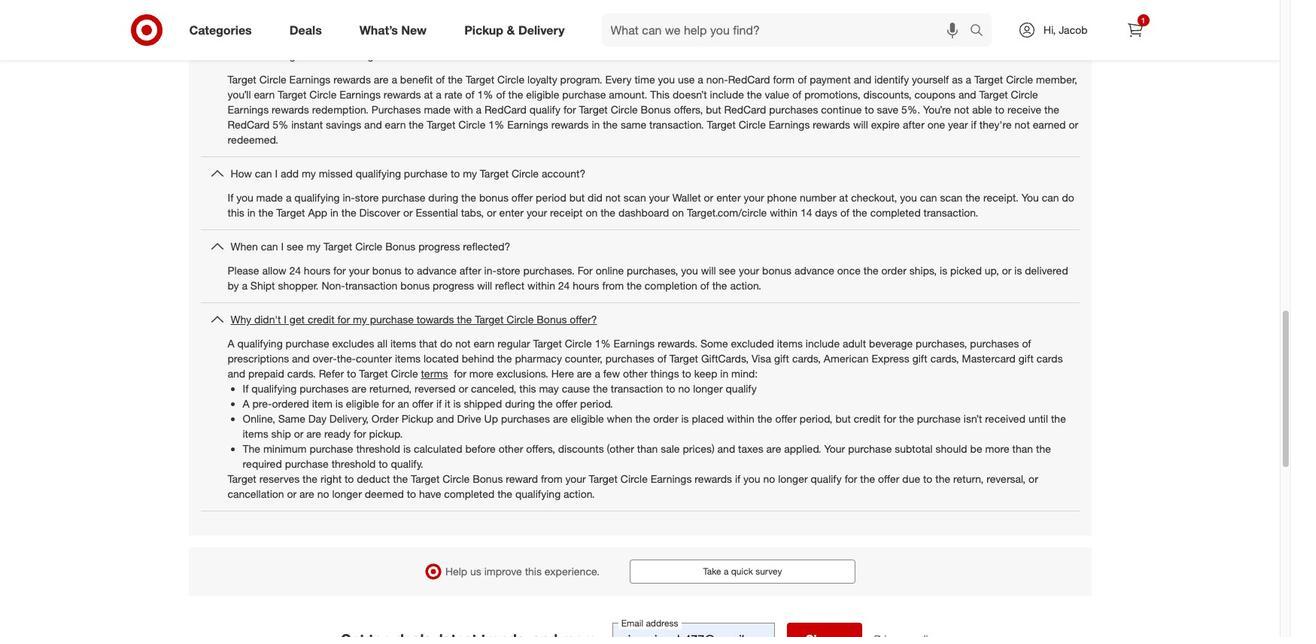 Task type: describe. For each thing, give the bounding box(es) containing it.
expire
[[871, 118, 900, 131]]

this inside the terms for more exclusions. here are a few other things to keep in mind: if qualifying purchases are returned, reversed or canceled, this may cause the transaction to no longer qualify a pre-ordered item is eligible for an offer if it is shipped during the offer period. online, same day delivery, order pickup and drive up purchases are eligible when the order is placed within the offer period, but credit for the purchase isn't received until the items ship or are ready for pickup. the minimum purchase threshold is calculated before other offers, discounts (other than sale prices) and taxes are applied. your purchase subtotal should be more than the required purchase threshold to qualify. target reserves the right to deduct the target circle bonus reward from your target circle earnings rewards if you no longer qualify for the offer due to the return, reversal, or cancellation or are no longer deemed to have completed the qualifying action.
[[519, 382, 536, 395]]

express
[[872, 352, 909, 365]]

same
[[278, 413, 305, 425]]

and down as
[[959, 88, 976, 101]]

to right due
[[923, 473, 933, 485]]

are down reserves
[[299, 488, 314, 501]]

0 horizontal spatial hours
[[304, 264, 330, 277]]

earned
[[1033, 118, 1066, 131]]

mind:
[[731, 367, 758, 380]]

reserves
[[259, 473, 300, 485]]

in- inside please allow 24 hours for your bonus to advance after in-store purchases. for online purchases, you will see your bonus advance once the order ships, is picked up, or is delivered by a shipt shopper. non-transaction bonus progress will reflect within 24 hours from the completion of the action.
[[484, 264, 497, 277]]

bonus inside target circle earnings rewards are a benefit of the target circle loyalty program. every time you use a non-redcard form of payment and identify yourself as a target circle member, you'll earn target circle earnings rewards at a rate of 1% of the eligible purchase amount. this doesn't include the value of promotions, discounts, coupons and target circle earnings rewards redemption. purchases made with a redcard qualify for target circle bonus offers, but redcard purchases continue to save 5%. you're not able to receive the redcard 5% instant savings and earn the target circle 1% earnings rewards in the same transaction. target circle earnings rewards will expire after one year if they're not earned or redeemed.
[[641, 103, 671, 116]]

you inside the terms for more exclusions. here are a few other things to keep in mind: if qualifying purchases are returned, reversed or canceled, this may cause the transaction to no longer qualify a pre-ordered item is eligible for an offer if it is shipped during the offer period. online, same day delivery, order pickup and drive up purchases are eligible when the order is placed within the offer period, but credit for the purchase isn't received until the items ship or are ready for pickup. the minimum purchase threshold is calculated before other offers, discounts (other than sale prices) and taxes are applied. your purchase subtotal should be more than the required purchase threshold to qualify. target reserves the right to deduct the target circle bonus reward from your target circle earnings rewards if you no longer qualify for the offer due to the return, reversal, or cancellation or are no longer deemed to have completed the qualifying action.
[[743, 473, 760, 485]]

can up "transaction." on the right of page
[[920, 191, 937, 204]]

the left same
[[603, 118, 618, 131]]

within inside "if you made a qualifying in-store purchase during the bonus offer period but did not scan your wallet or enter your phone number at checkout, you can scan the receipt. you can do this in the target app in the discover or essential tabs, or enter your receipt on the dashboard on target.com/circle within 14 days of the completed transaction."
[[770, 206, 798, 219]]

active
[[656, 15, 684, 28]]

the right completion
[[712, 279, 727, 292]]

delivery
[[518, 22, 565, 37]]

my up excludes
[[353, 313, 367, 326]]

account
[[355, 15, 393, 28]]

for inside dropdown button
[[337, 313, 350, 326]]

but inside target circle earnings rewards are a benefit of the target circle loyalty program. every time you use a non-redcard form of payment and identify yourself as a target circle member, you'll earn target circle earnings rewards at a rate of 1% of the eligible purchase amount. this doesn't include the value of promotions, discounts, coupons and target circle earnings rewards redemption. purchases made with a redcard qualify for target circle bonus offers, but redcard purchases continue to save 5%. you're not able to receive the redcard 5% instant savings and earn the target circle 1% earnings rewards in the same transaction. target circle earnings rewards will expire after one year if they're not earned or redeemed.
[[706, 103, 721, 116]]

1 horizontal spatial right
[[550, 15, 571, 28]]

store inside "if you made a qualifying in-store purchase during the bonus offer period but did not scan your wallet or enter your phone number at checkout, you can scan the receipt. you can do this in the target app in the discover or essential tabs, or enter your receipt on the dashboard on target.com/circle within 14 days of the completed transaction."
[[355, 191, 379, 204]]

earnings inside a qualifying purchase excludes all items that do not earn regular target circle 1% earnings rewards. some excluded items include adult beverage purchases, purchases of prescriptions and over-the-counter items located behind the pharmacy counter, purchases of target giftcards, visa gift cards, american express gift cards, mastercard gift cards and prepaid cards. refer to target circle
[[614, 337, 655, 350]]

categories
[[189, 22, 252, 37]]

see inside dropdown button
[[287, 240, 304, 253]]

when can i see my target circle bonus progress reflected? button
[[201, 230, 1079, 263]]

are down counter,
[[577, 367, 592, 380]]

non-
[[322, 279, 345, 292]]

deduct
[[357, 473, 390, 485]]

or inside please allow 24 hours for your bonus to advance after in-store purchases. for online purchases, you will see your bonus advance once the order ships, is picked up, or is delivered by a shipt shopper. non-transaction bonus progress will reflect within 24 hours from the completion of the action.
[[1002, 264, 1012, 277]]

you
[[1022, 191, 1039, 204]]

you'll
[[228, 88, 251, 101]]

target inside 'dropdown button'
[[480, 167, 509, 180]]

and up cards.
[[292, 352, 310, 365]]

and down prescriptions
[[228, 367, 245, 380]]

bonus up why didn't i get credit for my purchase towards the target circle bonus offer?
[[400, 279, 430, 292]]

discover
[[359, 206, 400, 219]]

cancellation
[[228, 488, 284, 501]]

1 horizontal spatial hours
[[573, 279, 599, 292]]

can inside 'dropdown button'
[[255, 167, 272, 180]]

during inside "if you made a qualifying in-store purchase during the bonus offer period but did not scan your wallet or enter your phone number at checkout, you can scan the receipt. you can do this in the target app in the discover or essential tabs, or enter your receipt on the dashboard on target.com/circle within 14 days of the completed transaction."
[[428, 191, 458, 204]]

search button
[[963, 14, 999, 50]]

allow
[[262, 264, 286, 277]]

the up why didn't i get credit for my purchase towards the target circle bonus offer? dropdown button
[[627, 279, 642, 292]]

how can i add my missed qualifying purchase to my target circle account?
[[231, 167, 586, 180]]

visa
[[752, 352, 771, 365]]

the inside a qualifying purchase excludes all items that do not earn regular target circle 1% earnings rewards. some excluded items include adult beverage purchases, purchases of prescriptions and over-the-counter items located behind the pharmacy counter, purchases of target giftcards, visa gift cards, american express gift cards, mastercard gift cards and prepaid cards. refer to target circle
[[497, 352, 512, 365]]

please
[[228, 264, 259, 277]]

a inside please allow 24 hours for your bonus to advance after in-store purchases. for online purchases, you will see your bonus advance once the order ships, is picked up, or is delivered by a shipt shopper. non-transaction bonus progress will reflect within 24 hours from the completion of the action.
[[242, 279, 247, 292]]

a left rate
[[436, 88, 442, 101]]

categories link
[[176, 14, 271, 47]]

offer down cause
[[556, 398, 577, 410]]

purchases up item
[[300, 382, 349, 395]]

the right until
[[1051, 413, 1066, 425]]

discounts,
[[863, 88, 912, 101]]

credit inside the terms for more exclusions. here are a few other things to keep in mind: if qualifying purchases are returned, reversed or canceled, this may cause the transaction to no longer qualify a pre-ordered item is eligible for an offer if it is shipped during the offer period. online, same day delivery, order pickup and drive up purchases are eligible when the order is placed within the offer period, but credit for the purchase isn't received until the items ship or are ready for pickup. the minimum purchase threshold is calculated before other offers, discounts (other than sale prices) and taxes are applied. your purchase subtotal should be more than the required purchase threshold to qualify. target reserves the right to deduct the target circle bonus reward from your target circle earnings rewards if you no longer qualify for the offer due to the return, reversal, or cancellation or are no longer deemed to have completed the qualifying action.
[[854, 413, 881, 425]]

your down period
[[527, 206, 547, 219]]

are left returned,
[[352, 382, 366, 395]]

towards
[[417, 313, 454, 326]]

2 vertical spatial longer
[[332, 488, 362, 501]]

behind
[[462, 352, 494, 365]]

once
[[837, 264, 861, 277]]

your
[[824, 443, 845, 455]]

yourself
[[912, 73, 949, 86]]

offer?
[[570, 313, 597, 326]]

2 scan from the left
[[940, 191, 963, 204]]

to up deduct
[[379, 458, 388, 470]]

qualifying down prepaid
[[251, 382, 297, 395]]

transaction inside the terms for more exclusions. here are a few other things to keep in mind: if qualifying purchases are returned, reversed or canceled, this may cause the transaction to no longer qualify a pre-ordered item is eligible for an offer if it is shipped during the offer period. online, same day delivery, order pickup and drive up purchases are eligible when the order is placed within the offer period, but credit for the purchase isn't received until the items ship or are ready for pickup. the minimum purchase threshold is calculated before other offers, discounts (other than sale prices) and taxes are applied. your purchase subtotal should be more than the required purchase threshold to qualify. target reserves the right to deduct the target circle bonus reward from your target circle earnings rewards if you no longer qualify for the offer due to the return, reversal, or cancellation or are no longer deemed to have completed the qualifying action.
[[611, 382, 663, 395]]

what's
[[359, 22, 398, 37]]

within inside please allow 24 hours for your bonus to advance after in-store purchases. for online purchases, you will see your bonus advance once the order ships, is picked up, or is delivered by a shipt shopper. non-transaction bonus progress will reflect within 24 hours from the completion of the action.
[[528, 279, 555, 292]]

earnings down the "value"
[[769, 118, 810, 131]]

returned,
[[369, 382, 412, 395]]

the left discover
[[341, 206, 356, 219]]

a inside a qualifying purchase excludes all items that do not earn regular target circle 1% earnings rewards. some excluded items include adult beverage purchases, purchases of prescriptions and over-the-counter items located behind the pharmacy counter, purchases of target giftcards, visa gift cards, american express gift cards, mastercard gift cards and prepaid cards. refer to target circle
[[228, 337, 234, 350]]

rate
[[444, 88, 462, 101]]

1 horizontal spatial on
[[672, 206, 684, 219]]

the down the did
[[601, 206, 615, 219]]

redcard up redeemed.
[[228, 118, 270, 131]]

or right wallet
[[704, 191, 713, 204]]

in- inside "if you made a qualifying in-store purchase during the bonus offer period but did not scan your wallet or enter your phone number at checkout, you can scan the receipt. you can do this in the target app in the discover or essential tabs, or enter your receipt on the dashboard on target.com/circle within 14 days of the completed transaction."
[[343, 191, 355, 204]]

are down day
[[306, 428, 321, 440]]

redcard up the "value"
[[728, 73, 770, 86]]

1 than from the left
[[637, 443, 658, 455]]

2 horizontal spatial no
[[763, 473, 775, 485]]

for down behind
[[454, 367, 466, 380]]

0 vertical spatial more
[[469, 367, 494, 380]]

your left phone
[[744, 191, 764, 204]]

or inside target circle earnings rewards are a benefit of the target circle loyalty program. every time you use a non-redcard form of payment and identify yourself as a target circle member, you'll earn target circle earnings rewards at a rate of 1% of the eligible purchase amount. this doesn't include the value of promotions, discounts, coupons and target circle earnings rewards redemption. purchases made with a redcard qualify for target circle bonus offers, but redcard purchases continue to save 5%. you're not able to receive the redcard 5% instant savings and earn the target circle 1% earnings rewards in the same transaction. target circle earnings rewards will expire after one year if they're not earned or redeemed.
[[1069, 118, 1078, 131]]

bonus inside the terms for more exclusions. here are a few other things to keep in mind: if qualifying purchases are returned, reversed or canceled, this may cause the transaction to no longer qualify a pre-ordered item is eligible for an offer if it is shipped during the offer period. online, same day delivery, order pickup and drive up purchases are eligible when the order is placed within the offer period, but credit for the purchase isn't received until the items ship or are ready for pickup. the minimum purchase threshold is calculated before other offers, discounts (other than sale prices) and taxes are applied. your purchase subtotal should be more than the required purchase threshold to qualify. target reserves the right to deduct the target circle bonus reward from your target circle earnings rewards if you no longer qualify for the offer due to the return, reversal, or cancellation or are no longer deemed to have completed the qualifying action.
[[473, 473, 503, 485]]

for down delivery,
[[354, 428, 366, 440]]

the left 'top'
[[514, 15, 529, 28]]

redeemed.
[[228, 133, 278, 146]]

2 horizontal spatial longer
[[778, 473, 808, 485]]

purchase down minimum at the left of page
[[285, 458, 329, 470]]

2 horizontal spatial eligible
[[571, 413, 604, 425]]

as
[[952, 73, 963, 86]]

your right into
[[300, 15, 320, 28]]

0 horizontal spatial will
[[477, 279, 492, 292]]

after inside target circle earnings rewards are a benefit of the target circle loyalty program. every time you use a non-redcard form of payment and identify yourself as a target circle member, you'll earn target circle earnings rewards at a rate of 1% of the eligible purchase amount. this doesn't include the value of promotions, discounts, coupons and target circle earnings rewards redemption. purchases made with a redcard qualify for target circle bonus offers, but redcard purchases continue to save 5%. you're not able to receive the redcard 5% instant savings and earn the target circle 1% earnings rewards in the same transaction. target circle earnings rewards will expire after one year if they're not earned or redeemed.
[[903, 118, 925, 131]]

for left 'an'
[[382, 398, 395, 410]]

earnings up redemption.
[[340, 88, 381, 101]]

do inside a qualifying purchase excludes all items that do not earn regular target circle 1% earnings rewards. some excluded items include adult beverage purchases, purchases of prescriptions and over-the-counter items located behind the pharmacy counter, purchases of target giftcards, visa gift cards, american express gift cards, mastercard gift cards and prepaid cards. refer to target circle
[[440, 337, 452, 350]]

bonus down when can i see my target circle bonus progress reflected?
[[372, 264, 402, 277]]

you inside please allow 24 hours for your bonus to advance after in-store purchases. for online purchases, you will see your bonus advance once the order ships, is picked up, or is delivered by a shipt shopper. non-transaction bonus progress will reflect within 24 hours from the completion of the action.
[[681, 264, 698, 277]]

bonus inside why didn't i get credit for my purchase towards the target circle bonus offer? dropdown button
[[537, 313, 567, 326]]

or up shipped
[[459, 382, 468, 395]]

are down the may
[[553, 413, 568, 425]]

my down app
[[307, 240, 321, 253]]

action. inside please allow 24 hours for your bonus to advance after in-store purchases. for online purchases, you will see your bonus advance once the order ships, is picked up, or is delivered by a shipt shopper. non-transaction bonus progress will reflect within 24 hours from the completion of the action.
[[730, 279, 761, 292]]

1 advance from the left
[[417, 264, 457, 277]]

counter,
[[565, 352, 603, 365]]

2 vertical spatial qualify
[[811, 473, 842, 485]]

your up dashboard in the top of the page
[[649, 191, 669, 204]]

in inside the terms for more exclusions. here are a few other things to keep in mind: if qualifying purchases are returned, reversed or canceled, this may cause the transaction to no longer qualify a pre-ordered item is eligible for an offer if it is shipped during the offer period. online, same day delivery, order pickup and drive up purchases are eligible when the order is placed within the offer period, but credit for the purchase isn't received until the items ship or are ready for pickup. the minimum purchase threshold is calculated before other offers, discounts (other than sale prices) and taxes are applied. your purchase subtotal should be more than the required purchase threshold to qualify. target reserves the right to deduct the target circle bonus reward from your target circle earnings rewards if you no longer qualify for the offer due to the return, reversal, or cancellation or are no longer deemed to have completed the qualifying action.
[[720, 367, 729, 380]]

0 vertical spatial earn
[[254, 88, 275, 101]]

checkout,
[[851, 191, 897, 204]]

are inside dropdown button
[[258, 49, 273, 62]]

1 vertical spatial other
[[499, 443, 523, 455]]

purchase inside dropdown button
[[370, 313, 414, 326]]

cards.
[[287, 367, 316, 380]]

the down purchases
[[409, 118, 424, 131]]

offers, inside target circle earnings rewards are a benefit of the target circle loyalty program. every time you use a non-redcard form of payment and identify yourself as a target circle member, you'll earn target circle earnings rewards at a rate of 1% of the eligible purchase amount. this doesn't include the value of promotions, discounts, coupons and target circle earnings rewards redemption. purchases made with a redcard qualify for target circle bonus offers, but redcard purchases continue to save 5%. you're not able to receive the redcard 5% instant savings and earn the target circle 1% earnings rewards in the same transaction. target circle earnings rewards will expire after one year if they're not earned or redeemed.
[[674, 103, 703, 116]]

and left click
[[396, 15, 413, 28]]

calculated
[[414, 443, 462, 455]]

delivery,
[[329, 413, 369, 425]]

qualifying inside 'dropdown button'
[[356, 167, 401, 180]]

to left keep
[[682, 367, 691, 380]]

a right as
[[966, 73, 971, 86]]

the left due
[[860, 473, 875, 485]]

take a quick survey button
[[630, 560, 855, 584]]

the up tabs, on the top left of page
[[461, 191, 476, 204]]

my right add
[[302, 167, 316, 180]]

rewards down continue
[[813, 118, 850, 131]]

1 horizontal spatial other
[[623, 367, 648, 380]]

to left save
[[865, 103, 874, 116]]

the left app
[[258, 206, 273, 219]]

the left the "value"
[[747, 88, 762, 101]]

0 horizontal spatial 24
[[289, 264, 301, 277]]

purchase inside target circle earnings rewards are a benefit of the target circle loyalty program. every time you use a non-redcard form of payment and identify yourself as a target circle member, you'll earn target circle earnings rewards at a rate of 1% of the eligible purchase amount. this doesn't include the value of promotions, discounts, coupons and target circle earnings rewards redemption. purchases made with a redcard qualify for target circle bonus offers, but redcard purchases continue to save 5%. you're not able to receive the redcard 5% instant savings and earn the target circle 1% earnings rewards in the same transaction. target circle earnings rewards will expire after one year if they're not earned or redeemed.
[[562, 88, 606, 101]]

up,
[[985, 264, 999, 277]]

1 vertical spatial 1%
[[489, 118, 504, 131]]

a inside the terms for more exclusions. here are a few other things to keep in mind: if qualifying purchases are returned, reversed or canceled, this may cause the transaction to no longer qualify a pre-ordered item is eligible for an offer if it is shipped during the offer period. online, same day delivery, order pickup and drive up purchases are eligible when the order is placed within the offer period, but credit for the purchase isn't received until the items ship or are ready for pickup. the minimum purchase threshold is calculated before other offers, discounts (other than sale prices) and taxes are applied. your purchase subtotal should be more than the required purchase threshold to qualify. target reserves the right to deduct the target circle bonus reward from your target circle earnings rewards if you no longer qualify for the offer due to the return, reversal, or cancellation or are no longer deemed to have completed the qualifying action.
[[243, 398, 249, 410]]

in up the when
[[247, 206, 256, 219]]

your down target.com/circle at the right of the page
[[739, 264, 759, 277]]

same
[[621, 118, 646, 131]]

2 vertical spatial no
[[317, 488, 329, 501]]

1 horizontal spatial more
[[985, 443, 1010, 455]]

redcard right with at the top of the page
[[485, 103, 527, 116]]

year
[[948, 118, 968, 131]]

is left placed
[[681, 413, 689, 425]]

beverage
[[869, 337, 913, 350]]

rewards up purchases
[[384, 88, 421, 101]]

2 gift from the left
[[912, 352, 928, 365]]

instant
[[291, 118, 323, 131]]

purchase down ready
[[310, 443, 353, 455]]

not inside a qualifying purchase excludes all items that do not earn regular target circle 1% earnings rewards. some excluded items include adult beverage purchases, purchases of prescriptions and over-the-counter items located behind the pharmacy counter, purchases of target giftcards, visa gift cards, american express gift cards, mastercard gift cards and prepaid cards. refer to target circle
[[455, 337, 471, 350]]

what
[[231, 49, 255, 62]]

is up qualify.
[[403, 443, 411, 455]]

not inside "if you made a qualifying in-store purchase during the bonus offer period but did not scan your wallet or enter your phone number at checkout, you can scan the receipt. you can do this in the target app in the discover or essential tabs, or enter your receipt on the dashboard on target.com/circle within 14 days of the completed transaction."
[[605, 191, 621, 204]]

loyalty
[[527, 73, 557, 86]]

order inside the terms for more exclusions. here are a few other things to keep in mind: if qualifying purchases are returned, reversed or canceled, this may cause the transaction to no longer qualify a pre-ordered item is eligible for an offer if it is shipped during the offer period. online, same day delivery, order pickup and drive up purchases are eligible when the order is placed within the offer period, but credit for the purchase isn't received until the items ship or are ready for pickup. the minimum purchase threshold is calculated before other offers, discounts (other than sale prices) and taxes are applied. your purchase subtotal should be more than the required purchase threshold to qualify. target reserves the right to deduct the target circle bonus reward from your target circle earnings rewards if you no longer qualify for the offer due to the return, reversal, or cancellation or are no longer deemed to have completed the qualifying action.
[[653, 413, 678, 425]]

experience.
[[545, 565, 600, 578]]

shipt
[[250, 279, 275, 292]]

bonus inside "if you made a qualifying in-store purchase during the bonus offer period but did not scan your wallet or enter your phone number at checkout, you can scan the receipt. you can do this in the target app in the discover or essential tabs, or enter your receipt on the dashboard on target.com/circle within 14 days of the completed transaction."
[[479, 191, 509, 204]]

or right dashboard in the right of the page
[[899, 15, 909, 28]]

qualify inside target circle earnings rewards are a benefit of the target circle loyalty program. every time you use a non-redcard form of payment and identify yourself as a target circle member, you'll earn target circle earnings rewards at a rate of 1% of the eligible purchase amount. this doesn't include the value of promotions, discounts, coupons and target circle earnings rewards redemption. purchases made with a redcard qualify for target circle bonus offers, but redcard purchases continue to save 5%. you're not able to receive the redcard 5% instant savings and earn the target circle 1% earnings rewards in the same transaction. target circle earnings rewards will expire after one year if they're not earned or redeemed.
[[529, 103, 561, 116]]

ships,
[[909, 264, 937, 277]]

action. inside the terms for more exclusions. here are a few other things to keep in mind: if qualifying purchases are returned, reversed or canceled, this may cause the transaction to no longer qualify a pre-ordered item is eligible for an offer if it is shipped during the offer period. online, same day delivery, order pickup and drive up purchases are eligible when the order is placed within the offer period, but credit for the purchase isn't received until the items ship or are ready for pickup. the minimum purchase threshold is calculated before other offers, discounts (other than sale prices) and taxes are applied. your purchase subtotal should be more than the required purchase threshold to qualify. target reserves the right to deduct the target circle bonus reward from your target circle earnings rewards if you no longer qualify for the offer due to the return, reversal, or cancellation or are no longer deemed to have completed the qualifying action.
[[564, 488, 595, 501]]

if inside "if you made a qualifying in-store purchase during the bonus offer period but did not scan your wallet or enter your phone number at checkout, you can scan the receipt. you can do this in the target app in the discover or essential tabs, or enter your receipt on the dashboard on target.com/circle within 14 days of the completed transaction."
[[228, 191, 233, 204]]

drive
[[457, 413, 481, 425]]

to inside please allow 24 hours for your bonus to advance after in-store purchases. for online purchases, you will see your bonus advance once the order ships, is picked up, or is delivered by a shipt shopper. non-transaction bonus progress will reflect within 24 hours from the completion of the action.
[[405, 264, 414, 277]]

how
[[231, 167, 252, 180]]

circle inside 'dropdown button'
[[512, 167, 539, 180]]

located
[[424, 352, 459, 365]]

can right you
[[1042, 191, 1059, 204]]

savings
[[326, 118, 361, 131]]

2 horizontal spatial on
[[812, 15, 823, 28]]

1 horizontal spatial earn
[[385, 118, 406, 131]]

deals
[[289, 22, 322, 37]]

0 vertical spatial threshold
[[356, 443, 400, 455]]

or down reserves
[[287, 488, 297, 501]]

items right excluded
[[777, 337, 803, 350]]

why didn't i get credit for my purchase towards the target circle bonus offer?
[[231, 313, 597, 326]]

the up rate
[[448, 73, 463, 86]]

the left return,
[[935, 473, 950, 485]]

offer left due
[[878, 473, 900, 485]]

excludes
[[332, 337, 374, 350]]

the up subtotal
[[899, 413, 914, 425]]

days
[[815, 206, 837, 219]]

the down until
[[1036, 443, 1051, 455]]

rewards down program.
[[551, 118, 589, 131]]

purchase right your
[[848, 443, 892, 455]]

quick
[[731, 566, 753, 577]]

1 vertical spatial threshold
[[332, 458, 376, 470]]

from inside the terms for more exclusions. here are a few other things to keep in mind: if qualifying purchases are returned, reversed or canceled, this may cause the transaction to no longer qualify a pre-ordered item is eligible for an offer if it is shipped during the offer period. online, same day delivery, order pickup and drive up purchases are eligible when the order is placed within the offer period, but credit for the purchase isn't received until the items ship or are ready for pickup. the minimum purchase threshold is calculated before other offers, discounts (other than sale prices) and taxes are applied. your purchase subtotal should be more than the required purchase threshold to qualify. target reserves the right to deduct the target circle bonus reward from your target circle earnings rewards if you no longer qualify for the offer due to the return, reversal, or cancellation or are no longer deemed to have completed the qualifying action.
[[541, 473, 563, 485]]

receive
[[1007, 103, 1041, 116]]

items right all
[[390, 337, 416, 350]]

0 horizontal spatial eligible
[[346, 398, 379, 410]]

rewards up redemption.
[[333, 73, 371, 86]]

the down qualify.
[[393, 473, 408, 485]]

will inside target circle earnings rewards are a benefit of the target circle loyalty program. every time you use a non-redcard form of payment and identify yourself as a target circle member, you'll earn target circle earnings rewards at a rate of 1% of the eligible purchase amount. this doesn't include the value of promotions, discounts, coupons and target circle earnings rewards redemption. purchases made with a redcard qualify for target circle bonus offers, but redcard purchases continue to save 5%. you're not able to receive the redcard 5% instant savings and earn the target circle 1% earnings rewards in the same transaction. target circle earnings rewards will expire after one year if they're not earned or redeemed.
[[853, 118, 868, 131]]

progress inside dropdown button
[[418, 240, 460, 253]]

deemed
[[365, 488, 404, 501]]

the left dashboard in the right of the page
[[826, 15, 841, 28]]

1 horizontal spatial longer
[[693, 382, 723, 395]]

and down purchases
[[364, 118, 382, 131]]

but inside the terms for more exclusions. here are a few other things to keep in mind: if qualifying purchases are returned, reversed or canceled, this may cause the transaction to no longer qualify a pre-ordered item is eligible for an offer if it is shipped during the offer period. online, same day delivery, order pickup and drive up purchases are eligible when the order is placed within the offer period, but credit for the purchase isn't received until the items ship or are ready for pickup. the minimum purchase threshold is calculated before other offers, discounts (other than sale prices) and taxes are applied. your purchase subtotal should be more than the required purchase threshold to qualify. target reserves the right to deduct the target circle bonus reward from your target circle earnings rewards if you no longer qualify for the offer due to the return, reversal, or cancellation or are no longer deemed to have completed the qualifying action.
[[835, 413, 851, 425]]

all
[[377, 337, 388, 350]]

required
[[243, 458, 282, 470]]

for up subtotal
[[884, 413, 896, 425]]

my up tabs, on the top left of page
[[463, 167, 477, 180]]

1 horizontal spatial if
[[735, 473, 741, 485]]

for down your
[[845, 473, 857, 485]]

page.
[[1006, 15, 1033, 28]]

and left the taxes
[[717, 443, 735, 455]]

purchases, inside please allow 24 hours for your bonus to advance after in-store purchases. for online purchases, you will see your bonus advance once the order ships, is picked up, or is delivered by a shipt shopper. non-transaction bonus progress will reflect within 24 hours from the completion of the action.
[[627, 264, 678, 277]]

amount.
[[609, 88, 647, 101]]

1 horizontal spatial no
[[678, 382, 690, 395]]

at inside target circle earnings rewards are a benefit of the target circle loyalty program. every time you use a non-redcard form of payment and identify yourself as a target circle member, you'll earn target circle earnings rewards at a rate of 1% of the eligible purchase amount. this doesn't include the value of promotions, discounts, coupons and target circle earnings rewards redemption. purchases made with a redcard qualify for target circle bonus offers, but redcard purchases continue to save 5%. you're not able to receive the redcard 5% instant savings and earn the target circle 1% earnings rewards in the same transaction. target circle earnings rewards will expire after one year if they're not earned or redeemed.
[[424, 88, 433, 101]]

0 vertical spatial pickup
[[464, 22, 503, 37]]

qualify.
[[391, 458, 423, 470]]

2 cards, from the left
[[930, 352, 959, 365]]

purchases up mastercard
[[970, 337, 1019, 350]]

and down it
[[436, 413, 454, 425]]

or right tabs, on the top left of page
[[487, 206, 496, 219]]

what are target circle earnings rewards? button
[[201, 39, 1079, 72]]

payment
[[810, 73, 851, 86]]

find
[[636, 15, 653, 28]]

before
[[465, 443, 496, 455]]

rewards inside the terms for more exclusions. here are a few other things to keep in mind: if qualifying purchases are returned, reversed or canceled, this may cause the transaction to no longer qualify a pre-ordered item is eligible for an offer if it is shipped during the offer period. online, same day delivery, order pickup and drive up purchases are eligible when the order is placed within the offer period, but credit for the purchase isn't received until the items ship or are ready for pickup. the minimum purchase threshold is calculated before other offers, discounts (other than sale prices) and taxes are applied. your purchase subtotal should be more than the required purchase threshold to qualify. target reserves the right to deduct the target circle bonus reward from your target circle earnings rewards if you no longer qualify for the offer due to the return, reversal, or cancellation or are no longer deemed to have completed the qualifying action.
[[695, 473, 732, 485]]

prescriptions
[[228, 352, 289, 365]]

to inside 'dropdown button'
[[451, 167, 460, 180]]

item
[[312, 398, 333, 410]]

the right rate
[[508, 88, 523, 101]]

during inside the terms for more exclusions. here are a few other things to keep in mind: if qualifying purchases are returned, reversed or canceled, this may cause the transaction to no longer qualify a pre-ordered item is eligible for an offer if it is shipped during the offer period. online, same day delivery, order pickup and drive up purchases are eligible when the order is placed within the offer period, but credit for the purchase isn't received until the items ship or are ready for pickup. the minimum purchase threshold is calculated before other offers, discounts (other than sale prices) and taxes are applied. your purchase subtotal should be more than the required purchase threshold to qualify. target reserves the right to deduct the target circle bonus reward from your target circle earnings rewards if you no longer qualify for the offer due to the return, reversal, or cancellation or are no longer deemed to have completed the qualifying action.
[[505, 398, 535, 410]]

5%.
[[901, 103, 920, 116]]

i for see
[[281, 240, 284, 253]]

are inside target circle earnings rewards are a benefit of the target circle loyalty program. every time you use a non-redcard form of payment and identify yourself as a target circle member, you'll earn target circle earnings rewards at a rate of 1% of the eligible purchase amount. this doesn't include the value of promotions, discounts, coupons and target circle earnings rewards redemption. purchases made with a redcard qualify for target circle bonus offers, but redcard purchases continue to save 5%. you're not able to receive the redcard 5% instant savings and earn the target circle 1% earnings rewards in the same transaction. target circle earnings rewards will expire after one year if they're not earned or redeemed.
[[374, 73, 389, 86]]

you down "how"
[[236, 191, 253, 204]]

to up they're
[[995, 103, 1004, 116]]

i for add
[[275, 167, 278, 180]]

this
[[650, 88, 670, 101]]

right inside the terms for more exclusions. here are a few other things to keep in mind: if qualifying purchases are returned, reversed or canceled, this may cause the transaction to no longer qualify a pre-ordered item is eligible for an offer if it is shipped during the offer period. online, same day delivery, order pickup and drive up purchases are eligible when the order is placed within the offer period, but credit for the purchase isn't received until the items ship or are ready for pickup. the minimum purchase threshold is calculated before other offers, discounts (other than sale prices) and taxes are applied. your purchase subtotal should be more than the required purchase threshold to qualify. target reserves the right to deduct the target circle bonus reward from your target circle earnings rewards if you no longer qualify for the offer due to the return, reversal, or cancellation or are no longer deemed to have completed the qualifying action.
[[320, 473, 342, 485]]

with
[[454, 103, 473, 116]]

target circle earnings rewards are a benefit of the target circle loyalty program. every time you use a non-redcard form of payment and identify yourself as a target circle member, you'll earn target circle earnings rewards at a rate of 1% of the eligible purchase amount. this doesn't include the value of promotions, discounts, coupons and target circle earnings rewards redemption. purchases made with a redcard qualify for target circle bonus offers, but redcard purchases continue to save 5%. you're not able to receive the redcard 5% instant savings and earn the target circle 1% earnings rewards in the same transaction. target circle earnings rewards will expire after one year if they're not earned or redeemed.
[[228, 73, 1078, 146]]

wallet
[[672, 191, 701, 204]]

picked
[[950, 264, 982, 277]]

to inside a qualifying purchase excludes all items that do not earn regular target circle 1% earnings rewards. some excluded items include adult beverage purchases, purchases of prescriptions and over-the-counter items located behind the pharmacy counter, purchases of target giftcards, visa gift cards, american express gift cards, mastercard gift cards and prepaid cards. refer to target circle
[[347, 367, 356, 380]]

pickup & delivery link
[[452, 14, 584, 47]]

in left 'top'
[[502, 15, 511, 28]]

prices)
[[683, 443, 715, 455]]

value
[[765, 88, 789, 101]]

what's new link
[[347, 14, 446, 47]]

include inside a qualifying purchase excludes all items that do not earn regular target circle 1% earnings rewards. some excluded items include adult beverage purchases, purchases of prescriptions and over-the-counter items located behind the pharmacy counter, purchases of target giftcards, visa gift cards, american express gift cards, mastercard gift cards and prepaid cards. refer to target circle
[[806, 337, 840, 350]]

mastercard
[[962, 352, 1016, 365]]

sale
[[661, 443, 680, 455]]

purchase up "should" at right bottom
[[917, 413, 961, 425]]

purchases up few
[[605, 352, 654, 365]]

purchases
[[372, 103, 421, 116]]

0 horizontal spatial if
[[436, 398, 442, 410]]

completed inside the terms for more exclusions. here are a few other things to keep in mind: if qualifying purchases are returned, reversed or canceled, this may cause the transaction to no longer qualify a pre-ordered item is eligible for an offer if it is shipped during the offer period. online, same day delivery, order pickup and drive up purchases are eligible when the order is placed within the offer period, but credit for the purchase isn't received until the items ship or are ready for pickup. the minimum purchase threshold is calculated before other offers, discounts (other than sale prices) and taxes are applied. your purchase subtotal should be more than the required purchase threshold to qualify. target reserves the right to deduct the target circle bonus reward from your target circle earnings rewards if you no longer qualify for the offer due to the return, reversal, or cancellation or are no longer deemed to have completed the qualifying action.
[[444, 488, 495, 501]]

the up earned
[[1044, 103, 1059, 116]]

keep
[[694, 367, 717, 380]]



Task type: locate. For each thing, give the bounding box(es) containing it.
a right use
[[698, 73, 703, 86]]

What can we help you find? suggestions appear below search field
[[602, 14, 974, 47]]

hi,
[[1044, 23, 1056, 36]]

1 vertical spatial during
[[505, 398, 535, 410]]

on down the did
[[586, 206, 598, 219]]

i up allow
[[281, 240, 284, 253]]

can up allow
[[261, 240, 278, 253]]

online
[[596, 264, 624, 277]]

1 vertical spatial completed
[[444, 488, 495, 501]]

store inside please allow 24 hours for your bonus to advance after in-store purchases. for online purchases, you will see your bonus advance once the order ships, is picked up, or is delivered by a shipt shopper. non-transaction bonus progress will reflect within 24 hours from the completion of the action.
[[497, 264, 520, 277]]

1 horizontal spatial 24
[[558, 279, 570, 292]]

purchases, up completion
[[627, 264, 678, 277]]

rewards
[[333, 73, 371, 86], [384, 88, 421, 101], [272, 103, 309, 116], [551, 118, 589, 131], [813, 118, 850, 131], [695, 473, 732, 485]]

this inside "if you made a qualifying in-store purchase during the bonus offer period but did not scan your wallet or enter your phone number at checkout, you can scan the receipt. you can do this in the target app in the discover or essential tabs, or enter your receipt on the dashboard on target.com/circle within 14 days of the completed transaction."
[[228, 206, 244, 219]]

at inside "if you made a qualifying in-store purchase during the bonus offer period but did not scan your wallet or enter your phone number at checkout, you can scan the receipt. you can do this in the target app in the discover or essential tabs, or enter your receipt on the dashboard on target.com/circle within 14 days of the completed transaction."
[[839, 191, 848, 204]]

and up the discounts,
[[854, 73, 872, 86]]

see inside please allow 24 hours for your bonus to advance after in-store purchases. for online purchases, you will see your bonus advance once the order ships, is picked up, or is delivered by a shipt shopper. non-transaction bonus progress will reflect within 24 hours from the completion of the action.
[[719, 264, 736, 277]]

this right improve
[[525, 565, 542, 578]]

your inside the terms for more exclusions. here are a few other things to keep in mind: if qualifying purchases are returned, reversed or canceled, this may cause the transaction to no longer qualify a pre-ordered item is eligible for an offer if it is shipped during the offer period. online, same day delivery, order pickup and drive up purchases are eligible when the order is placed within the offer period, but credit for the purchase isn't received until the items ship or are ready for pickup. the minimum purchase threshold is calculated before other offers, discounts (other than sale prices) and taxes are applied. your purchase subtotal should be more than the required purchase threshold to qualify. target reserves the right to deduct the target circle bonus reward from your target circle earnings rewards if you no longer qualify for the offer due to the return, reversal, or cancellation or are no longer deemed to have completed the qualifying action.
[[565, 473, 586, 485]]

1 horizontal spatial qualify
[[726, 382, 757, 395]]

completed right have
[[444, 488, 495, 501]]

enter
[[716, 191, 741, 204], [499, 206, 524, 219]]

every
[[605, 73, 632, 86]]

no
[[678, 382, 690, 395], [763, 473, 775, 485], [317, 488, 329, 501]]

1 vertical spatial enter
[[499, 206, 524, 219]]

1 vertical spatial at
[[839, 191, 848, 204]]

0 vertical spatial store
[[355, 191, 379, 204]]

1 scan from the left
[[624, 191, 646, 204]]

1 vertical spatial include
[[806, 337, 840, 350]]

1 horizontal spatial a
[[243, 398, 249, 410]]

able
[[972, 103, 992, 116]]

1% inside a qualifying purchase excludes all items that do not earn regular target circle 1% earnings rewards. some excluded items include adult beverage purchases, purchases of prescriptions and over-the-counter items located behind the pharmacy counter, purchases of target giftcards, visa gift cards, american express gift cards, mastercard gift cards and prepaid cards. refer to target circle
[[595, 337, 611, 350]]

do inside "if you made a qualifying in-store purchase during the bonus offer period but did not scan your wallet or enter your phone number at checkout, you can scan the receipt. you can do this in the target app in the discover or essential tabs, or enter your receipt on the dashboard on target.com/circle within 14 days of the completed transaction."
[[1062, 191, 1074, 204]]

1 cards, from the left
[[792, 352, 821, 365]]

than down until
[[1012, 443, 1033, 455]]

made inside "if you made a qualifying in-store purchase during the bonus offer period but did not scan your wallet or enter your phone number at checkout, you can scan the receipt. you can do this in the target app in the discover or essential tabs, or enter your receipt on the dashboard on target.com/circle within 14 days of the completed transaction."
[[256, 191, 283, 204]]

1 horizontal spatial gift
[[912, 352, 928, 365]]

this
[[228, 206, 244, 219], [519, 382, 536, 395], [525, 565, 542, 578]]

the right reserves
[[303, 473, 318, 485]]

if
[[228, 191, 233, 204], [243, 382, 249, 395]]

0 horizontal spatial gift
[[774, 352, 789, 365]]

0 horizontal spatial than
[[637, 443, 658, 455]]

it
[[445, 398, 450, 410]]

threshold down the pickup.
[[356, 443, 400, 455]]

0 horizontal spatial purchases,
[[627, 264, 678, 277]]

1 vertical spatial credit
[[854, 413, 881, 425]]

1 horizontal spatial include
[[806, 337, 840, 350]]

threshold up deduct
[[332, 458, 376, 470]]

0 horizontal spatial at
[[424, 88, 433, 101]]

1 vertical spatial no
[[763, 473, 775, 485]]

0 vertical spatial will
[[853, 118, 868, 131]]

the down reward
[[497, 488, 512, 501]]

earn
[[254, 88, 275, 101], [385, 118, 406, 131], [474, 337, 495, 350]]

when can i see my target circle bonus progress reflected?
[[231, 240, 510, 253]]

1 vertical spatial purchases,
[[916, 337, 967, 350]]

0 horizontal spatial action.
[[564, 488, 595, 501]]

one
[[928, 118, 945, 131]]

target
[[323, 15, 352, 28], [441, 15, 469, 28], [687, 15, 716, 28], [912, 15, 940, 28], [276, 49, 305, 62], [228, 73, 256, 86], [466, 73, 494, 86], [974, 73, 1003, 86], [278, 88, 307, 101], [979, 88, 1008, 101], [579, 103, 608, 116], [427, 118, 456, 131], [480, 167, 509, 180], [276, 206, 305, 219], [324, 240, 352, 253], [475, 313, 504, 326], [533, 337, 562, 350], [669, 352, 698, 365], [359, 367, 388, 380], [228, 473, 256, 485], [411, 473, 440, 485], [589, 473, 618, 485]]

offer inside "if you made a qualifying in-store purchase during the bonus offer period but did not scan your wallet or enter your phone number at checkout, you can scan the receipt. you can do this in the target app in the discover or essential tabs, or enter your receipt on the dashboard on target.com/circle within 14 days of the completed transaction."
[[512, 191, 533, 204]]

or right discover
[[403, 206, 413, 219]]

3 gift from the left
[[1019, 352, 1034, 365]]

or
[[899, 15, 909, 28], [1069, 118, 1078, 131], [704, 191, 713, 204], [403, 206, 413, 219], [487, 206, 496, 219], [1002, 264, 1012, 277], [459, 382, 468, 395], [294, 428, 304, 440], [1029, 473, 1038, 485], [287, 488, 297, 501]]

you right checkout,
[[900, 191, 917, 204]]

a left few
[[595, 367, 600, 380]]

1 vertical spatial but
[[569, 191, 585, 204]]

0 vertical spatial offers,
[[674, 103, 703, 116]]

2 vertical spatial if
[[735, 473, 741, 485]]

progress inside please allow 24 hours for your bonus to advance after in-store purchases. for online purchases, you will see your bonus advance once the order ships, is picked up, or is delivered by a shipt shopper. non-transaction bonus progress will reflect within 24 hours from the completion of the action.
[[433, 279, 474, 292]]

items
[[390, 337, 416, 350], [777, 337, 803, 350], [395, 352, 421, 365], [243, 428, 268, 440]]

2 vertical spatial but
[[835, 413, 851, 425]]

here
[[551, 367, 574, 380]]

when
[[231, 240, 258, 253]]

to left deduct
[[345, 473, 354, 485]]

0 horizontal spatial pickup
[[402, 413, 433, 425]]

in down giftcards,
[[720, 367, 729, 380]]

a left benefit
[[392, 73, 397, 86]]

right
[[550, 15, 571, 28], [320, 473, 342, 485]]

1 horizontal spatial will
[[701, 264, 716, 277]]

eligible up delivery,
[[346, 398, 379, 410]]

0 vertical spatial at
[[424, 88, 433, 101]]

if inside target circle earnings rewards are a benefit of the target circle loyalty program. every time you use a non-redcard form of payment and identify yourself as a target circle member, you'll earn target circle earnings rewards at a rate of 1% of the eligible purchase amount. this doesn't include the value of promotions, discounts, coupons and target circle earnings rewards redemption. purchases made with a redcard qualify for target circle bonus offers, but redcard purchases continue to save 5%. you're not able to receive the redcard 5% instant savings and earn the target circle 1% earnings rewards in the same transaction. target circle earnings rewards will expire after one year if they're not earned or redeemed.
[[971, 118, 977, 131]]

0 vertical spatial purchases,
[[627, 264, 678, 277]]

bonus inside when can i see my target circle bonus progress reflected? dropdown button
[[385, 240, 416, 253]]

the up the taxes
[[757, 413, 772, 425]]

within inside the terms for more exclusions. here are a few other things to keep in mind: if qualifying purchases are returned, reversed or canceled, this may cause the transaction to no longer qualify a pre-ordered item is eligible for an offer if it is shipped during the offer period. online, same day delivery, order pickup and drive up purchases are eligible when the order is placed within the offer period, but credit for the purchase isn't received until the items ship or are ready for pickup. the minimum purchase threshold is calculated before other offers, discounts (other than sale prices) and taxes are applied. your purchase subtotal should be more than the required purchase threshold to qualify. target reserves the right to deduct the target circle bonus reward from your target circle earnings rewards if you no longer qualify for the offer due to the return, reversal, or cancellation or are no longer deemed to have completed the qualifying action.
[[727, 413, 754, 425]]

purchases, inside a qualifying purchase excludes all items that do not earn regular target circle 1% earnings rewards. some excluded items include adult beverage purchases, purchases of prescriptions and over-the-counter items located behind the pharmacy counter, purchases of target giftcards, visa gift cards, american express gift cards, mastercard gift cards and prepaid cards. refer to target circle
[[916, 337, 967, 350]]

of inside "if you made a qualifying in-store purchase during the bonus offer period but did not scan your wallet or enter your phone number at checkout, you can scan the receipt. you can do this in the target app in the discover or essential tabs, or enter your receipt on the dashboard on target.com/circle within 14 days of the completed transaction."
[[840, 206, 849, 219]]

scan up "transaction." on the right of page
[[940, 191, 963, 204]]

0 vertical spatial within
[[770, 206, 798, 219]]

0 vertical spatial completed
[[870, 206, 921, 219]]

2 vertical spatial i
[[284, 313, 287, 326]]

2 advance from the left
[[794, 264, 834, 277]]

2 vertical spatial will
[[477, 279, 492, 292]]

bonus left offer?
[[537, 313, 567, 326]]

0 vertical spatial other
[[623, 367, 648, 380]]

why didn't i get credit for my purchase towards the target circle bonus offer? button
[[201, 303, 1079, 337]]

adult
[[843, 337, 866, 350]]

or right the reversal,
[[1029, 473, 1038, 485]]

promotions,
[[804, 88, 860, 101]]

you inside target circle earnings rewards are a benefit of the target circle loyalty program. every time you use a non-redcard form of payment and identify yourself as a target circle member, you'll earn target circle earnings rewards at a rate of 1% of the eligible purchase amount. this doesn't include the value of promotions, discounts, coupons and target circle earnings rewards redemption. purchases made with a redcard qualify for target circle bonus offers, but redcard purchases continue to save 5%. you're not able to receive the redcard 5% instant savings and earn the target circle 1% earnings rewards in the same transaction. target circle earnings rewards will expire after one year if they're not earned or redeemed.
[[658, 73, 675, 86]]

1 horizontal spatial credit
[[854, 413, 881, 425]]

pickup inside the terms for more exclusions. here are a few other things to keep in mind: if qualifying purchases are returned, reversed or canceled, this may cause the transaction to no longer qualify a pre-ordered item is eligible for an offer if it is shipped during the offer period. online, same day delivery, order pickup and drive up purchases are eligible when the order is placed within the offer period, but credit for the purchase isn't received until the items ship or are ready for pickup. the minimum purchase threshold is calculated before other offers, discounts (other than sale prices) and taxes are applied. your purchase subtotal should be more than the required purchase threshold to qualify. target reserves the right to deduct the target circle bonus reward from your target circle earnings rewards if you no longer qualify for the offer due to the return, reversal, or cancellation or are no longer deemed to have completed the qualifying action.
[[402, 413, 433, 425]]

see up shopper.
[[287, 240, 304, 253]]

of inside please allow 24 hours for your bonus to advance after in-store purchases. for online purchases, you will see your bonus advance once the order ships, is picked up, or is delivered by a shipt shopper. non-transaction bonus progress will reflect within 24 hours from the completion of the action.
[[700, 279, 709, 292]]

purchases
[[769, 103, 818, 116], [970, 337, 1019, 350], [605, 352, 654, 365], [300, 382, 349, 395], [501, 413, 550, 425]]

offer left period
[[512, 191, 533, 204]]

1 horizontal spatial at
[[839, 191, 848, 204]]

a inside "if you made a qualifying in-store purchase during the bonus offer period but did not scan your wallet or enter your phone number at checkout, you can scan the receipt. you can do this in the target app in the discover or essential tabs, or enter your receipt on the dashboard on target.com/circle within 14 days of the completed transaction."
[[286, 191, 292, 204]]

0 horizontal spatial cards,
[[792, 352, 821, 365]]

0 horizontal spatial right
[[320, 473, 342, 485]]

and
[[396, 15, 413, 28], [854, 73, 872, 86], [959, 88, 976, 101], [364, 118, 382, 131], [292, 352, 310, 365], [228, 367, 245, 380], [436, 413, 454, 425], [717, 443, 735, 455]]

a left pre-
[[243, 398, 249, 410]]

time
[[635, 73, 655, 86]]

the down checkout,
[[852, 206, 867, 219]]

earnings down you'll
[[228, 103, 269, 116]]

rewards?
[[382, 49, 425, 62]]

bonus left offers
[[749, 15, 779, 28]]

eligible
[[526, 88, 559, 101], [346, 398, 379, 410], [571, 413, 604, 425]]

non-
[[706, 73, 728, 86]]

ready
[[324, 428, 351, 440]]

delivered
[[1025, 264, 1068, 277]]

store
[[355, 191, 379, 204], [497, 264, 520, 277]]

taxes
[[738, 443, 763, 455]]

if down the taxes
[[735, 473, 741, 485]]

see
[[287, 240, 304, 253], [719, 264, 736, 277]]

bonus left page.
[[973, 15, 1004, 28]]

0 horizontal spatial enter
[[499, 206, 524, 219]]

you up completion
[[681, 264, 698, 277]]

1 horizontal spatial pickup
[[464, 22, 503, 37]]

gift right visa
[[774, 352, 789, 365]]

earn inside a qualifying purchase excludes all items that do not earn regular target circle 1% earnings rewards. some excluded items include adult beverage purchases, purchases of prescriptions and over-the-counter items located behind the pharmacy counter, purchases of target giftcards, visa gift cards, american express gift cards, mastercard gift cards and prepaid cards. refer to target circle
[[474, 337, 495, 350]]

2 vertical spatial earn
[[474, 337, 495, 350]]

receipt
[[550, 206, 583, 219]]

offer right 'an'
[[412, 398, 433, 410]]

minimum
[[263, 443, 307, 455]]

earnings down why didn't i get credit for my purchase towards the target circle bonus offer? dropdown button
[[614, 337, 655, 350]]

into
[[279, 15, 297, 28]]

0 horizontal spatial credit
[[308, 313, 335, 326]]

5%
[[273, 118, 288, 131]]

1 vertical spatial right
[[320, 473, 342, 485]]

is right item
[[335, 398, 343, 410]]

an
[[398, 398, 409, 410]]

take
[[703, 566, 721, 577]]

0 horizontal spatial on
[[586, 206, 598, 219]]

0 vertical spatial from
[[602, 279, 624, 292]]

0 vertical spatial qualify
[[529, 103, 561, 116]]

1 vertical spatial hours
[[573, 279, 599, 292]]

longer
[[693, 382, 723, 395], [778, 473, 808, 485], [332, 488, 362, 501]]

purchases inside target circle earnings rewards are a benefit of the target circle loyalty program. every time you use a non-redcard form of payment and identify yourself as a target circle member, you'll earn target circle earnings rewards at a rate of 1% of the eligible purchase amount. this doesn't include the value of promotions, discounts, coupons and target circle earnings rewards redemption. purchases made with a redcard qualify for target circle bonus offers, but redcard purchases continue to save 5%. you're not able to receive the redcard 5% instant savings and earn the target circle 1% earnings rewards in the same transaction. target circle earnings rewards will expire after one year if they're not earned or redeemed.
[[769, 103, 818, 116]]

do up located
[[440, 337, 452, 350]]

1 vertical spatial if
[[436, 398, 442, 410]]

1 vertical spatial within
[[528, 279, 555, 292]]

include down non-
[[710, 88, 744, 101]]

the inside dropdown button
[[457, 313, 472, 326]]

american
[[824, 352, 869, 365]]

1 horizontal spatial from
[[602, 279, 624, 292]]

from inside please allow 24 hours for your bonus to advance after in-store purchases. for online purchases, you will see your bonus advance once the order ships, is picked up, or is delivered by a shipt shopper. non-transaction bonus progress will reflect within 24 hours from the completion of the action.
[[602, 279, 624, 292]]

0 horizontal spatial qualify
[[529, 103, 561, 116]]

what are target circle earnings rewards?
[[231, 49, 425, 62]]

some
[[700, 337, 728, 350]]

1 vertical spatial more
[[985, 443, 1010, 455]]

progress
[[418, 240, 460, 253], [433, 279, 474, 292]]

a
[[392, 73, 397, 86], [698, 73, 703, 86], [966, 73, 971, 86], [436, 88, 442, 101], [476, 103, 482, 116], [286, 191, 292, 204], [242, 279, 247, 292], [595, 367, 600, 380], [724, 566, 729, 577]]

1 horizontal spatial action.
[[730, 279, 761, 292]]

purchase inside "if you made a qualifying in-store purchase during the bonus offer period but did not scan your wallet or enter your phone number at checkout, you can scan the receipt. you can do this in the target app in the discover or essential tabs, or enter your receipt on the dashboard on target.com/circle within 14 days of the completed transaction."
[[382, 191, 425, 204]]

0 horizontal spatial scan
[[624, 191, 646, 204]]

0 vertical spatial enter
[[716, 191, 741, 204]]

for inside target circle earnings rewards are a benefit of the target circle loyalty program. every time you use a non-redcard form of payment and identify yourself as a target circle member, you'll earn target circle earnings rewards at a rate of 1% of the eligible purchase amount. this doesn't include the value of promotions, discounts, coupons and target circle earnings rewards redemption. purchases made with a redcard qualify for target circle bonus offers, but redcard purchases continue to save 5%. you're not able to receive the redcard 5% instant savings and earn the target circle 1% earnings rewards in the same transaction. target circle earnings rewards will expire after one year if they're not earned or redeemed.
[[563, 103, 576, 116]]

offers, inside the terms for more exclusions. here are a few other things to keep in mind: if qualifying purchases are returned, reversed or canceled, this may cause the transaction to no longer qualify a pre-ordered item is eligible for an offer if it is shipped during the offer period. online, same day delivery, order pickup and drive up purchases are eligible when the order is placed within the offer period, but credit for the purchase isn't received until the items ship or are ready for pickup. the minimum purchase threshold is calculated before other offers, discounts (other than sale prices) and taxes are applied. your purchase subtotal should be more than the required purchase threshold to qualify. target reserves the right to deduct the target circle bonus reward from your target circle earnings rewards if you no longer qualify for the offer due to the return, reversal, or cancellation or are no longer deemed to have completed the qualifying action.
[[526, 443, 555, 455]]

include inside target circle earnings rewards are a benefit of the target circle loyalty program. every time you use a non-redcard form of payment and identify yourself as a target circle member, you'll earn target circle earnings rewards at a rate of 1% of the eligible purchase amount. this doesn't include the value of promotions, discounts, coupons and target circle earnings rewards redemption. purchases made with a redcard qualify for target circle bonus offers, but redcard purchases continue to save 5%. you're not able to receive the redcard 5% instant savings and earn the target circle 1% earnings rewards in the same transaction. target circle earnings rewards will expire after one year if they're not earned or redeemed.
[[710, 88, 744, 101]]

a right take
[[724, 566, 729, 577]]

the
[[514, 15, 529, 28], [826, 15, 841, 28], [448, 73, 463, 86], [508, 88, 523, 101], [747, 88, 762, 101], [1044, 103, 1059, 116], [409, 118, 424, 131], [603, 118, 618, 131], [461, 191, 476, 204], [965, 191, 980, 204], [258, 206, 273, 219], [341, 206, 356, 219], [601, 206, 615, 219], [852, 206, 867, 219], [864, 264, 879, 277], [627, 279, 642, 292], [712, 279, 727, 292], [457, 313, 472, 326], [497, 352, 512, 365], [593, 382, 608, 395], [538, 398, 553, 410], [635, 413, 650, 425], [757, 413, 772, 425], [899, 413, 914, 425], [1051, 413, 1066, 425], [1036, 443, 1051, 455], [303, 473, 318, 485], [393, 473, 408, 485], [860, 473, 875, 485], [935, 473, 950, 485], [497, 488, 512, 501]]

earnings inside the terms for more exclusions. here are a few other things to keep in mind: if qualifying purchases are returned, reversed or canceled, this may cause the transaction to no longer qualify a pre-ordered item is eligible for an offer if it is shipped during the offer period. online, same day delivery, order pickup and drive up purchases are eligible when the order is placed within the offer period, but credit for the purchase isn't received until the items ship or are ready for pickup. the minimum purchase threshold is calculated before other offers, discounts (other than sale prices) and taxes are applied. your purchase subtotal should be more than the required purchase threshold to qualify. target reserves the right to deduct the target circle bonus reward from your target circle earnings rewards if you no longer qualify for the offer due to the return, reversal, or cancellation or are no longer deemed to have completed the qualifying action.
[[651, 473, 692, 485]]

after down the reflected?
[[460, 264, 481, 277]]

identify
[[874, 73, 909, 86]]

if you made a qualifying in-store purchase during the bonus offer period but did not scan your wallet or enter your phone number at checkout, you can scan the receipt. you can do this in the target app in the discover or essential tabs, or enter your receipt on the dashboard on target.com/circle within 14 days of the completed transaction.
[[228, 191, 1074, 219]]

2 horizontal spatial gift
[[1019, 352, 1034, 365]]

target inside "if you made a qualifying in-store purchase during the bonus offer period but did not scan your wallet or enter your phone number at checkout, you can scan the receipt. you can do this in the target app in the discover or essential tabs, or enter your receipt on the dashboard on target.com/circle within 14 days of the completed transaction."
[[276, 206, 305, 219]]

(other
[[607, 443, 634, 455]]

offer left period,
[[775, 413, 797, 425]]

form
[[773, 73, 795, 86]]

0 vertical spatial 1%
[[477, 88, 493, 101]]

1 horizontal spatial made
[[424, 103, 451, 116]]

bonus down this
[[641, 103, 671, 116]]

0 horizontal spatial completed
[[444, 488, 495, 501]]

cards, left american
[[792, 352, 821, 365]]

more right be on the right bottom
[[985, 443, 1010, 455]]

items inside the terms for more exclusions. here are a few other things to keep in mind: if qualifying purchases are returned, reversed or canceled, this may cause the transaction to no longer qualify a pre-ordered item is eligible for an offer if it is shipped during the offer period. online, same day delivery, order pickup and drive up purchases are eligible when the order is placed within the offer period, but credit for the purchase isn't received until the items ship or are ready for pickup. the minimum purchase threshold is calculated before other offers, discounts (other than sale prices) and taxes are applied. your purchase subtotal should be more than the required purchase threshold to qualify. target reserves the right to deduct the target circle bonus reward from your target circle earnings rewards if you no longer qualify for the offer due to the return, reversal, or cancellation or are no longer deemed to have completed the qualifying action.
[[243, 428, 268, 440]]

period.
[[580, 398, 613, 410]]

longer down keep
[[693, 382, 723, 395]]

items down online, at left bottom
[[243, 428, 268, 440]]

number
[[800, 191, 836, 204]]

bonus
[[479, 191, 509, 204], [372, 264, 402, 277], [762, 264, 792, 277], [400, 279, 430, 292]]

purchase inside a qualifying purchase excludes all items that do not earn regular target circle 1% earnings rewards. some excluded items include adult beverage purchases, purchases of prescriptions and over-the-counter items located behind the pharmacy counter, purchases of target giftcards, visa gift cards, american express gift cards, mastercard gift cards and prepaid cards. refer to target circle
[[286, 337, 329, 350]]

1 vertical spatial made
[[256, 191, 283, 204]]

but up transaction. target
[[706, 103, 721, 116]]

bonus down discover
[[385, 240, 416, 253]]

1 vertical spatial do
[[440, 337, 452, 350]]

0 vertical spatial hours
[[304, 264, 330, 277]]

canceled,
[[471, 382, 516, 395]]

in inside target circle earnings rewards are a benefit of the target circle loyalty program. every time you use a non-redcard form of payment and identify yourself as a target circle member, you'll earn target circle earnings rewards at a rate of 1% of the eligible purchase amount. this doesn't include the value of promotions, discounts, coupons and target circle earnings rewards redemption. purchases made with a redcard qualify for target circle bonus offers, but redcard purchases continue to save 5%. you're not able to receive the redcard 5% instant savings and earn the target circle 1% earnings rewards in the same transaction. target circle earnings rewards will expire after one year if they're not earned or redeemed.
[[592, 118, 600, 131]]

0 horizontal spatial transaction
[[345, 279, 398, 292]]

1 vertical spatial in-
[[484, 264, 497, 277]]

terms for more exclusions. here are a few other things to keep in mind: if qualifying purchases are returned, reversed or canceled, this may cause the transaction to no longer qualify a pre-ordered item is eligible for an offer if it is shipped during the offer period. online, same day delivery, order pickup and drive up purchases are eligible when the order is placed within the offer period, but credit for the purchase isn't received until the items ship or are ready for pickup. the minimum purchase threshold is calculated before other offers, discounts (other than sale prices) and taxes are applied. your purchase subtotal should be more than the required purchase threshold to qualify. target reserves the right to deduct the target circle bonus reward from your target circle earnings rewards if you no longer qualify for the offer due to the return, reversal, or cancellation or are no longer deemed to have completed the qualifying action.
[[228, 367, 1066, 501]]

0 vertical spatial in-
[[343, 191, 355, 204]]

None text field
[[612, 623, 775, 637]]

at right "number"
[[839, 191, 848, 204]]

cause
[[562, 382, 590, 395]]

scan up dashboard in the top of the page
[[624, 191, 646, 204]]

for
[[563, 103, 576, 116], [333, 264, 346, 277], [337, 313, 350, 326], [454, 367, 466, 380], [382, 398, 395, 410], [884, 413, 896, 425], [354, 428, 366, 440], [845, 473, 857, 485]]

a inside the terms for more exclusions. here are a few other things to keep in mind: if qualifying purchases are returned, reversed or canceled, this may cause the transaction to no longer qualify a pre-ordered item is eligible for an offer if it is shipped during the offer period. online, same day delivery, order pickup and drive up purchases are eligible when the order is placed within the offer period, but credit for the purchase isn't received until the items ship or are ready for pickup. the minimum purchase threshold is calculated before other offers, discounts (other than sale prices) and taxes are applied. your purchase subtotal should be more than the required purchase threshold to qualify. target reserves the right to deduct the target circle bonus reward from your target circle earnings rewards if you no longer qualify for the offer due to the return, reversal, or cancellation or are no longer deemed to have completed the qualifying action.
[[595, 367, 600, 380]]

purchases, up mastercard
[[916, 337, 967, 350]]

no left deemed
[[317, 488, 329, 501]]

action. up excluded
[[730, 279, 761, 292]]

i inside 'dropdown button'
[[275, 167, 278, 180]]

if inside the terms for more exclusions. here are a few other things to keep in mind: if qualifying purchases are returned, reversed or canceled, this may cause the transaction to no longer qualify a pre-ordered item is eligible for an offer if it is shipped during the offer period. online, same day delivery, order pickup and drive up purchases are eligible when the order is placed within the offer period, but credit for the purchase isn't received until the items ship or are ready for pickup. the minimum purchase threshold is calculated before other offers, discounts (other than sale prices) and taxes are applied. your purchase subtotal should be more than the required purchase threshold to qualify. target reserves the right to deduct the target circle bonus reward from your target circle earnings rewards if you no longer qualify for the offer due to the return, reversal, or cancellation or are no longer deemed to have completed the qualifying action.
[[243, 382, 249, 395]]

earnings inside dropdown button
[[338, 49, 379, 62]]

qualifying inside "if you made a qualifying in-store purchase during the bonus offer period but did not scan your wallet or enter your phone number at checkout, you can scan the receipt. you can do this in the target app in the discover or essential tabs, or enter your receipt on the dashboard on target.com/circle within 14 days of the completed transaction."
[[294, 191, 340, 204]]

0 horizontal spatial other
[[499, 443, 523, 455]]

can right "how"
[[255, 167, 272, 180]]

made inside target circle earnings rewards are a benefit of the target circle loyalty program. every time you use a non-redcard form of payment and identify yourself as a target circle member, you'll earn target circle earnings rewards at a rate of 1% of the eligible purchase amount. this doesn't include the value of promotions, discounts, coupons and target circle earnings rewards redemption. purchases made with a redcard qualify for target circle bonus offers, but redcard purchases continue to save 5%. you're not able to receive the redcard 5% instant savings and earn the target circle 1% earnings rewards in the same transaction. target circle earnings rewards will expire after one year if they're not earned or redeemed.
[[424, 103, 451, 116]]

longer down deduct
[[332, 488, 362, 501]]

a down add
[[286, 191, 292, 204]]

2 horizontal spatial earn
[[474, 337, 495, 350]]

0 horizontal spatial after
[[460, 264, 481, 277]]

a inside button
[[724, 566, 729, 577]]

&
[[507, 22, 515, 37]]

eligible inside target circle earnings rewards are a benefit of the target circle loyalty program. every time you use a non-redcard form of payment and identify yourself as a target circle member, you'll earn target circle earnings rewards at a rate of 1% of the eligible purchase amount. this doesn't include the value of promotions, discounts, coupons and target circle earnings rewards redemption. purchases made with a redcard qualify for target circle bonus offers, but redcard purchases continue to save 5%. you're not able to receive the redcard 5% instant savings and earn the target circle 1% earnings rewards in the same transaction. target circle earnings rewards will expire after one year if they're not earned or redeemed.
[[526, 88, 559, 101]]

within down purchases.
[[528, 279, 555, 292]]

qualifying inside a qualifying purchase excludes all items that do not earn regular target circle 1% earnings rewards. some excluded items include adult beverage purchases, purchases of prescriptions and over-the-counter items located behind the pharmacy counter, purchases of target giftcards, visa gift cards, american express gift cards, mastercard gift cards and prepaid cards. refer to target circle
[[237, 337, 283, 350]]

1 vertical spatial if
[[243, 382, 249, 395]]

bonus left once
[[762, 264, 792, 277]]

will
[[853, 118, 868, 131], [701, 264, 716, 277], [477, 279, 492, 292]]

credit inside dropdown button
[[308, 313, 335, 326]]

after
[[903, 118, 925, 131], [460, 264, 481, 277]]

rewards down the prices)
[[695, 473, 732, 485]]

1 vertical spatial qualify
[[726, 382, 757, 395]]

0 vertical spatial include
[[710, 88, 744, 101]]

2 vertical spatial 1%
[[595, 337, 611, 350]]

in-
[[343, 191, 355, 204], [484, 264, 497, 277]]

0 horizontal spatial a
[[228, 337, 234, 350]]

survey
[[756, 566, 782, 577]]

reversed
[[415, 382, 456, 395]]

not up year
[[954, 103, 969, 116]]

please allow 24 hours for your bonus to advance after in-store purchases. for online purchases, you will see your bonus advance once the order ships, is picked up, or is delivered by a shipt shopper. non-transaction bonus progress will reflect within 24 hours from the completion of the action.
[[228, 264, 1068, 292]]

1 vertical spatial will
[[701, 264, 716, 277]]

2 vertical spatial this
[[525, 565, 542, 578]]

1%
[[477, 88, 493, 101], [489, 118, 504, 131], [595, 337, 611, 350]]

2 vertical spatial within
[[727, 413, 754, 425]]

1 horizontal spatial if
[[243, 382, 249, 395]]

the up period. at the left of page
[[593, 382, 608, 395]]

offers
[[782, 15, 809, 28]]

0 vertical spatial action.
[[730, 279, 761, 292]]

enter right tabs, on the top left of page
[[499, 206, 524, 219]]

for inside please allow 24 hours for your bonus to advance after in-store purchases. for online purchases, you will see your bonus advance once the order ships, is picked up, or is delivered by a shipt shopper. non-transaction bonus progress will reflect within 24 hours from the completion of the action.
[[333, 264, 346, 277]]

2 vertical spatial eligible
[[571, 413, 604, 425]]

you up this
[[658, 73, 675, 86]]

in- down the reflected?
[[484, 264, 497, 277]]

new
[[401, 22, 427, 37]]

0 vertical spatial credit
[[308, 313, 335, 326]]

qualifying
[[356, 167, 401, 180], [294, 191, 340, 204], [237, 337, 283, 350], [251, 382, 297, 395], [515, 488, 561, 501]]

transaction inside please allow 24 hours for your bonus to advance after in-store purchases. for online purchases, you will see your bonus advance once the order ships, is picked up, or is delivered by a shipt shopper. non-transaction bonus progress will reflect within 24 hours from the completion of the action.
[[345, 279, 398, 292]]

order left ships,
[[881, 264, 907, 277]]

during down exclusions.
[[505, 398, 535, 410]]

hours down for
[[573, 279, 599, 292]]

made
[[424, 103, 451, 116], [256, 191, 283, 204]]

1 vertical spatial 24
[[558, 279, 570, 292]]

receipt.
[[983, 191, 1019, 204]]

over-
[[313, 352, 337, 365]]

in- down missed
[[343, 191, 355, 204]]

search
[[963, 24, 999, 39]]

but inside "if you made a qualifying in-store purchase during the bonus offer period but did not scan your wallet or enter your phone number at checkout, you can scan the receipt. you can do this in the target app in the discover or essential tabs, or enter your receipt on the dashboard on target.com/circle within 14 days of the completed transaction."
[[569, 191, 585, 204]]

deals link
[[277, 14, 341, 47]]

during up essential
[[428, 191, 458, 204]]

0 horizontal spatial no
[[317, 488, 329, 501]]

will down target.com/circle at the right of the page
[[701, 264, 716, 277]]

can inside dropdown button
[[261, 240, 278, 253]]

earnings down sale
[[651, 473, 692, 485]]

purchases.
[[523, 264, 575, 277]]

completed inside "if you made a qualifying in-store purchase during the bonus offer period but did not scan your wallet or enter your phone number at checkout, you can scan the receipt. you can do this in the target app in the discover or essential tabs, or enter your receipt on the dashboard on target.com/circle within 14 days of the completed transaction."
[[870, 206, 921, 219]]

0 horizontal spatial from
[[541, 473, 563, 485]]

few
[[603, 367, 620, 380]]

1 vertical spatial earn
[[385, 118, 406, 131]]

use
[[678, 73, 695, 86]]

after inside please allow 24 hours for your bonus to advance after in-store purchases. for online purchases, you will see your bonus advance once the order ships, is picked up, or is delivered by a shipt shopper. non-transaction bonus progress will reflect within 24 hours from the completion of the action.
[[460, 264, 481, 277]]

refer
[[319, 367, 344, 380]]

0 horizontal spatial if
[[228, 191, 233, 204]]

purchase down program.
[[562, 88, 606, 101]]

1 gift from the left
[[774, 352, 789, 365]]

on down wallet
[[672, 206, 684, 219]]

how can i add my missed qualifying purchase to my target circle account? button
[[201, 157, 1079, 190]]

not up behind
[[455, 337, 471, 350]]

the right once
[[864, 264, 879, 277]]

0 vertical spatial but
[[706, 103, 721, 116]]

1 horizontal spatial see
[[719, 264, 736, 277]]

bonus down before
[[473, 473, 503, 485]]

if right year
[[971, 118, 977, 131]]

regular
[[497, 337, 530, 350]]

exclusions.
[[497, 367, 548, 380]]

order inside please allow 24 hours for your bonus to advance after in-store purchases. for online purchases, you will see your bonus advance once the order ships, is picked up, or is delivered by a shipt shopper. non-transaction bonus progress will reflect within 24 hours from the completion of the action.
[[881, 264, 907, 277]]

i for get
[[284, 313, 287, 326]]

2 than from the left
[[1012, 443, 1033, 455]]

purchase inside 'dropdown button'
[[404, 167, 448, 180]]

day
[[308, 413, 326, 425]]

1 horizontal spatial after
[[903, 118, 925, 131]]

1 vertical spatial eligible
[[346, 398, 379, 410]]

should
[[936, 443, 967, 455]]

1 horizontal spatial than
[[1012, 443, 1033, 455]]

0 horizontal spatial in-
[[343, 191, 355, 204]]

web:
[[228, 15, 252, 28]]

0 vertical spatial order
[[881, 264, 907, 277]]

terms
[[421, 367, 448, 380]]

qualify down mind:
[[726, 382, 757, 395]]

1 vertical spatial this
[[519, 382, 536, 395]]

this up the when
[[228, 206, 244, 219]]

0 vertical spatial after
[[903, 118, 925, 131]]

but right period,
[[835, 413, 851, 425]]

0 horizontal spatial earn
[[254, 88, 275, 101]]



Task type: vqa. For each thing, say whether or not it's contained in the screenshot.
bottommost hours
yes



